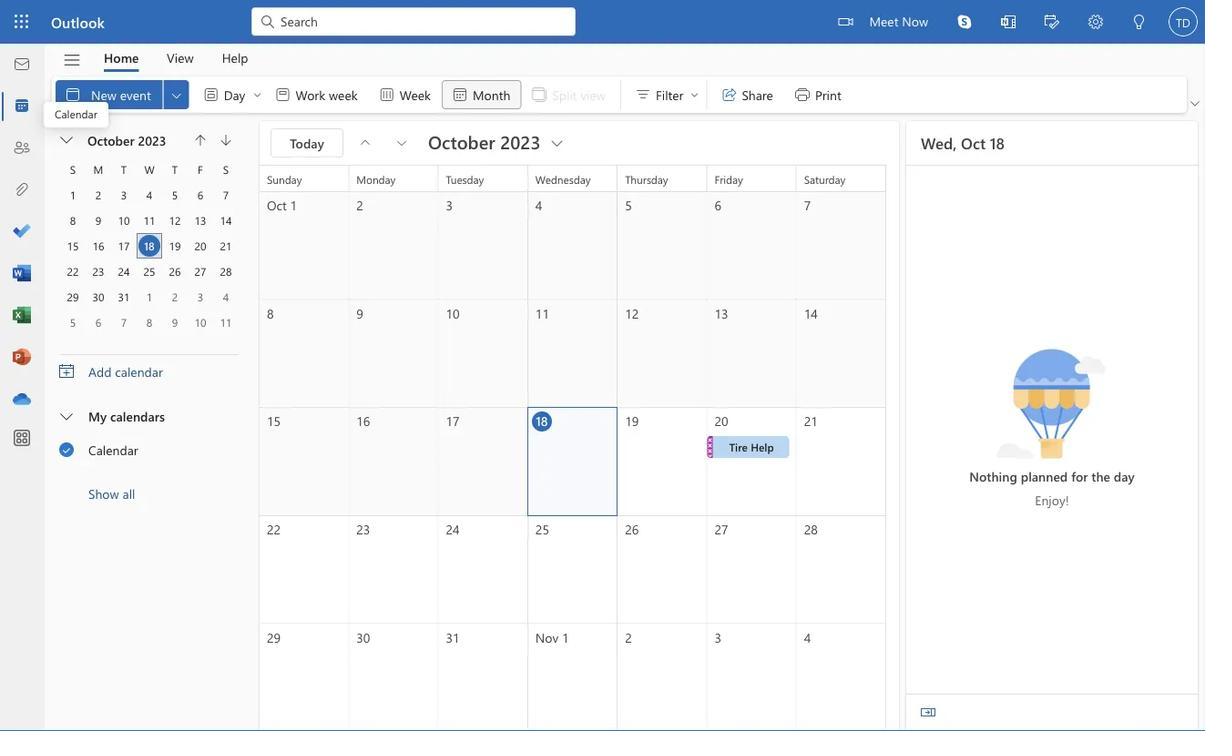 Task type: locate. For each thing, give the bounding box(es) containing it.
24
[[118, 264, 130, 279], [446, 521, 460, 538]]

0 horizontal spatial 2023
[[138, 132, 166, 148]]

 button
[[250, 80, 265, 109]]

t right monday element on the top of the page
[[121, 162, 127, 177]]

1 vertical spatial 29
[[267, 629, 281, 646]]

0 horizontal spatial t
[[121, 162, 127, 177]]

list box
[[45, 399, 252, 510]]

friday element
[[188, 157, 213, 182]]

18
[[990, 133, 1005, 153], [144, 239, 155, 253], [536, 413, 548, 430]]

tuesday element
[[111, 157, 137, 182]]

2 button down 26 button
[[164, 286, 186, 308]]

today
[[290, 134, 324, 151]]


[[64, 86, 82, 104]]

20 left 21 button
[[194, 239, 206, 253]]

2023 for october 2023
[[138, 132, 166, 148]]

0 horizontal spatial 1 button
[[62, 184, 84, 206]]

0 horizontal spatial 9
[[95, 213, 101, 228]]

home button
[[90, 44, 153, 72]]

onedrive image
[[13, 391, 31, 409]]

21
[[220, 239, 232, 253], [804, 413, 818, 430]]

0 vertical spatial 19
[[169, 239, 181, 253]]

s right f on the top of the page
[[223, 162, 229, 177]]

6 down friday
[[714, 197, 721, 214]]


[[169, 88, 184, 102], [252, 89, 263, 100], [689, 89, 700, 100], [548, 133, 566, 151], [394, 136, 409, 150]]

2 button down m
[[87, 184, 109, 206]]

october up tuesday
[[428, 129, 495, 153]]

1 vertical spatial 21
[[804, 413, 818, 430]]

 button
[[1187, 95, 1203, 113]]

1 horizontal spatial 1 button
[[138, 286, 160, 308]]

0 vertical spatial 3 button
[[113, 184, 135, 206]]

16
[[92, 239, 104, 253], [356, 413, 370, 430]]

october up monday element on the top of the page
[[87, 132, 134, 148]]

30
[[92, 290, 104, 304], [356, 629, 370, 646]]

1 vertical spatial 12
[[625, 305, 639, 322]]

1 vertical spatial 23
[[356, 521, 370, 538]]

0 horizontal spatial 27
[[194, 264, 206, 279]]

2 horizontal spatial 18
[[990, 133, 1005, 153]]

tire help
[[729, 440, 774, 455]]

22 button
[[62, 261, 84, 282]]

2 button
[[87, 184, 109, 206], [164, 286, 186, 308]]

8 button up calendar
[[138, 312, 160, 333]]

0 vertical spatial 18
[[990, 133, 1005, 153]]

oct down 'sunday'
[[267, 197, 287, 214]]

s left m
[[70, 162, 76, 177]]

1 vertical spatial 14
[[804, 305, 818, 322]]

0 horizontal spatial 12
[[169, 213, 181, 228]]

1 button right 31 button
[[138, 286, 160, 308]]

td image
[[1169, 7, 1198, 36]]

 button
[[943, 0, 986, 44]]

0 horizontal spatial 5
[[70, 315, 76, 330]]

new
[[91, 86, 117, 103]]

 inside the  day 
[[252, 89, 263, 100]]

0 horizontal spatial 14
[[220, 213, 232, 228]]

october for october 2023
[[87, 132, 134, 148]]

0 vertical spatial oct
[[961, 133, 986, 153]]

20
[[194, 239, 206, 253], [714, 413, 728, 430]]

0 vertical spatial 23
[[92, 264, 104, 279]]

1 horizontal spatial 8 button
[[138, 312, 160, 333]]

7 down 31 button
[[121, 315, 127, 330]]

15 button
[[62, 235, 84, 257]]

6 for rightmost 6 button
[[197, 188, 203, 202]]

30 inside button
[[92, 290, 104, 304]]

27
[[194, 264, 206, 279], [714, 521, 728, 538]]

2 t from the left
[[172, 162, 178, 177]]

31
[[118, 290, 130, 304], [446, 629, 460, 646]]

t for tuesday element
[[121, 162, 127, 177]]

1 button down sunday element
[[62, 184, 84, 206]]

0 horizontal spatial 20
[[194, 239, 206, 253]]

6 button
[[189, 184, 211, 206], [87, 312, 109, 333]]


[[793, 86, 811, 104]]

1 vertical spatial 26
[[625, 521, 639, 538]]

6 button down f on the top of the page
[[189, 184, 211, 206]]


[[1190, 99, 1200, 108], [60, 134, 73, 147], [60, 411, 73, 424]]

0 vertical spatial 9 button
[[87, 209, 109, 231]]

0 vertical spatial 11 button
[[138, 209, 160, 231]]

1 right nov at the bottom of the page
[[562, 629, 569, 646]]

0 horizontal spatial 2 button
[[87, 184, 109, 206]]

0 vertical spatial 25
[[143, 264, 155, 279]]

0 vertical spatial 6 button
[[189, 184, 211, 206]]

4 button down 28 button
[[215, 286, 237, 308]]

7 button down saturday element
[[215, 184, 237, 206]]

2
[[95, 188, 101, 202], [356, 197, 363, 214], [172, 290, 178, 304], [625, 629, 632, 646]]

1 vertical spatial 11 button
[[215, 312, 237, 333]]

 button
[[164, 80, 189, 109]]

wednesday element
[[137, 157, 162, 182]]

1 horizontal spatial 29
[[267, 629, 281, 646]]

 right filter
[[689, 89, 700, 100]]

27 down tire help button
[[714, 521, 728, 538]]

people image
[[13, 139, 31, 158]]

2023 down month
[[500, 129, 541, 153]]

mail image
[[13, 56, 31, 74]]

calendars
[[110, 408, 165, 425]]

0 horizontal spatial 30
[[92, 290, 104, 304]]

 share
[[720, 86, 773, 104]]

2 horizontal spatial 9
[[356, 305, 363, 322]]

14 inside button
[[220, 213, 232, 228]]

 left my
[[60, 411, 73, 424]]

14 button
[[215, 209, 237, 231]]

calendar
[[55, 107, 97, 121], [88, 442, 138, 458]]

11 button up 18 "button"
[[138, 209, 160, 231]]

list box containing my calendars
[[45, 399, 252, 510]]

oct right wed,
[[961, 133, 986, 153]]

help up day
[[222, 49, 248, 66]]

17
[[118, 239, 130, 253], [446, 413, 460, 430]]

0 vertical spatial 29
[[67, 290, 79, 304]]

26 inside button
[[169, 264, 181, 279]]

 inside popup button
[[1190, 99, 1200, 108]]

 down calendar tooltip
[[60, 134, 73, 147]]

s for saturday element
[[223, 162, 229, 177]]

10 button down 27 button
[[189, 312, 211, 333]]

5 for 5 "button" to the right
[[172, 188, 178, 202]]

help inside button
[[751, 440, 774, 455]]

agenda view section
[[906, 121, 1198, 731]]

5 down 29 button
[[70, 315, 76, 330]]

1 horizontal spatial 2 button
[[164, 286, 186, 308]]

sunday
[[267, 172, 302, 187]]

tab list inside october 2023 application
[[90, 44, 262, 72]]

 button
[[387, 128, 416, 158]]

5
[[172, 188, 178, 202], [625, 197, 632, 214], [70, 315, 76, 330]]

2023 inside button
[[138, 132, 166, 148]]

saturday
[[804, 172, 846, 187]]

calendar down my calendars
[[88, 442, 138, 458]]

powerpoint image
[[13, 349, 31, 367]]

12 inside 12 button
[[169, 213, 181, 228]]

20 up tire help button
[[714, 413, 728, 430]]

0 vertical spatial 14
[[220, 213, 232, 228]]

1 horizontal spatial 31
[[446, 629, 460, 646]]

0 vertical spatial 24
[[118, 264, 130, 279]]

27 inside 27 button
[[194, 264, 206, 279]]

1 vertical spatial oct
[[267, 197, 287, 214]]

1 horizontal spatial oct
[[961, 133, 986, 153]]

 up wednesday
[[548, 133, 566, 151]]

1 horizontal spatial 9
[[172, 315, 178, 330]]

 right the 
[[394, 136, 409, 150]]

1 horizontal spatial 24
[[446, 521, 460, 538]]

0 horizontal spatial 23
[[92, 264, 104, 279]]

m
[[93, 162, 103, 177]]

0 horizontal spatial 11 button
[[138, 209, 160, 231]]

0 vertical spatial 26
[[169, 264, 181, 279]]

0 vertical spatial 22
[[67, 264, 79, 279]]

9 button up 16 button
[[87, 209, 109, 231]]

 inside dropdown button
[[60, 134, 73, 147]]

5 down thursday on the top of page
[[625, 197, 632, 214]]


[[59, 441, 75, 457]]

25 button
[[138, 261, 160, 282]]

4 button down wednesday element
[[138, 184, 160, 206]]

5 button
[[164, 184, 186, 206], [62, 312, 84, 333]]

0 horizontal spatial 16
[[92, 239, 104, 253]]

8
[[70, 213, 76, 228], [267, 305, 274, 322], [146, 315, 152, 330]]

 for  popup button
[[1190, 99, 1200, 108]]

23 button
[[87, 261, 109, 282]]

28
[[220, 264, 232, 279], [804, 521, 818, 538]]

 button
[[53, 128, 82, 153]]

9 button down 26 button
[[164, 312, 186, 333]]

11 button down 28 button
[[215, 312, 237, 333]]

october inside button
[[87, 132, 134, 148]]

13 button
[[189, 209, 211, 231]]

monday
[[356, 172, 396, 187]]

22
[[67, 264, 79, 279], [267, 521, 281, 538]]

1
[[70, 188, 76, 202], [290, 197, 297, 214], [146, 290, 152, 304], [562, 629, 569, 646]]

27 right 26 button
[[194, 264, 206, 279]]

1 horizontal spatial 6
[[197, 188, 203, 202]]

0 horizontal spatial 21
[[220, 239, 232, 253]]

0 horizontal spatial 8 button
[[62, 209, 84, 231]]

10 button up 17 button
[[113, 209, 135, 231]]

1 horizontal spatial help
[[751, 440, 774, 455]]

2 s from the left
[[223, 162, 229, 177]]

1 s from the left
[[70, 162, 76, 177]]

1 horizontal spatial 9 button
[[164, 312, 186, 333]]

8 button up 15 button
[[62, 209, 84, 231]]

 inside  button
[[394, 136, 409, 150]]

1 horizontal spatial 28
[[804, 521, 818, 538]]

20 button
[[189, 235, 211, 257]]

left-rail-appbar navigation
[[4, 44, 40, 421]]

1 horizontal spatial 5 button
[[164, 184, 186, 206]]

17 button
[[113, 235, 135, 257]]

0 horizontal spatial october
[[87, 132, 134, 148]]

0 vertical spatial 
[[1190, 99, 1200, 108]]

0 vertical spatial help
[[222, 49, 248, 66]]

2 down 26 button
[[172, 290, 178, 304]]

s for sunday element
[[70, 162, 76, 177]]

30 button
[[87, 286, 109, 308]]

1 horizontal spatial 10 button
[[189, 312, 211, 333]]

6 down 30 button
[[95, 315, 101, 330]]

1 vertical spatial 13
[[714, 305, 728, 322]]

1 vertical spatial 4 button
[[215, 286, 237, 308]]

1 vertical spatial 7 button
[[113, 312, 135, 333]]


[[1132, 15, 1147, 29]]

7 button down 31 button
[[113, 312, 135, 333]]

 inside october 2023 
[[548, 133, 566, 151]]

29
[[67, 290, 79, 304], [267, 629, 281, 646]]

1 horizontal spatial 11
[[220, 315, 232, 330]]

23 inside button
[[92, 264, 104, 279]]

5 button down 29 button
[[62, 312, 84, 333]]

0 vertical spatial 31
[[118, 290, 130, 304]]

 right day
[[252, 89, 263, 100]]

5 button down thursday element
[[164, 184, 186, 206]]

 button
[[213, 128, 239, 153]]

1 vertical spatial 25
[[535, 521, 549, 538]]

1 horizontal spatial s
[[223, 162, 229, 177]]

21 button
[[215, 235, 237, 257]]

11
[[143, 213, 155, 228], [535, 305, 549, 322], [220, 315, 232, 330]]

0 horizontal spatial 17
[[118, 239, 130, 253]]

share group
[[711, 77, 852, 109]]

 down td icon at top right
[[1190, 99, 1200, 108]]

1 t from the left
[[121, 162, 127, 177]]

1 vertical spatial 20
[[714, 413, 728, 430]]

0 horizontal spatial 19
[[169, 239, 181, 253]]

help right tire
[[751, 440, 774, 455]]

work
[[295, 86, 325, 103]]

0 horizontal spatial oct
[[267, 197, 287, 214]]

1 vertical spatial 5 button
[[62, 312, 84, 333]]

calendar down 
[[55, 107, 97, 121]]


[[1045, 15, 1059, 29]]

share
[[742, 86, 773, 103]]

1 horizontal spatial 15
[[267, 413, 281, 430]]

1 horizontal spatial 5
[[172, 188, 178, 202]]

0 horizontal spatial 31
[[118, 290, 130, 304]]

tab list
[[90, 44, 262, 72]]

19 inside button
[[169, 239, 181, 253]]

1 vertical spatial 10 button
[[189, 312, 211, 333]]

my
[[88, 408, 107, 425]]

25 inside button
[[143, 264, 155, 279]]

0 vertical spatial 28
[[220, 264, 232, 279]]

thursday element
[[162, 157, 188, 182]]


[[838, 15, 853, 29]]

11 button
[[138, 209, 160, 231], [215, 312, 237, 333]]

6 down f on the top of the page
[[197, 188, 203, 202]]

calendar image
[[13, 97, 31, 116]]

1 vertical spatial 19
[[625, 413, 639, 430]]

0 horizontal spatial 18
[[144, 239, 155, 253]]

1 down sunday element
[[70, 188, 76, 202]]

2023 up wednesday element
[[138, 132, 166, 148]]

3 button down 27 button
[[189, 286, 211, 308]]

19
[[169, 239, 181, 253], [625, 413, 639, 430]]

1 horizontal spatial 4 button
[[215, 286, 237, 308]]

21 inside button
[[220, 239, 232, 253]]

week
[[329, 86, 358, 103]]

18 cell
[[137, 233, 162, 259]]

nov
[[535, 629, 559, 646]]

files image
[[13, 181, 31, 199]]

4
[[146, 188, 152, 202], [535, 197, 542, 214], [223, 290, 229, 304], [804, 629, 811, 646]]

0 horizontal spatial 7
[[121, 315, 127, 330]]

2023
[[500, 129, 541, 153], [138, 132, 166, 148]]

tab list containing home
[[90, 44, 262, 72]]

all
[[123, 485, 135, 502]]

3 button down tuesday element
[[113, 184, 135, 206]]

7 down saturday element
[[223, 188, 229, 202]]

5 down thursday element
[[172, 188, 178, 202]]

6 button down 30 button
[[87, 312, 109, 333]]

1 vertical spatial 18
[[144, 239, 155, 253]]

1 horizontal spatial 27
[[714, 521, 728, 538]]

14
[[220, 213, 232, 228], [804, 305, 818, 322]]

0 vertical spatial 12
[[169, 213, 181, 228]]

0 horizontal spatial s
[[70, 162, 76, 177]]

help button
[[208, 44, 262, 72]]

 button
[[188, 128, 213, 153]]

17 inside button
[[118, 239, 130, 253]]

1 horizontal spatial 2023
[[500, 129, 541, 153]]

15 inside button
[[67, 239, 79, 253]]

october 2023 
[[428, 129, 566, 153]]

2 right nov 1
[[625, 629, 632, 646]]

0 horizontal spatial 24
[[118, 264, 130, 279]]

24 inside button
[[118, 264, 130, 279]]

9 for 9 button to the bottom
[[172, 315, 178, 330]]

28 inside button
[[220, 264, 232, 279]]

7 down saturday
[[804, 197, 811, 214]]

the
[[1092, 468, 1110, 485]]

 left 
[[169, 88, 184, 102]]

 inside  filter 
[[689, 89, 700, 100]]

t right wednesday element
[[172, 162, 178, 177]]

s
[[70, 162, 76, 177], [223, 162, 229, 177]]

 day 
[[202, 86, 263, 104]]



Task type: vqa. For each thing, say whether or not it's contained in the screenshot.


Task type: describe. For each thing, give the bounding box(es) containing it.
sunday element
[[60, 157, 86, 182]]

1 vertical spatial 28
[[804, 521, 818, 538]]

 button
[[914, 699, 943, 728]]

2 horizontal spatial 11
[[535, 305, 549, 322]]

saturday element
[[213, 157, 239, 182]]

1 vertical spatial 6 button
[[87, 312, 109, 333]]

 button
[[351, 128, 380, 158]]

0 horizontal spatial 7 button
[[113, 312, 135, 333]]

0 horizontal spatial 11
[[143, 213, 155, 228]]

1 vertical spatial calendar
[[88, 442, 138, 458]]

28 button
[[215, 261, 237, 282]]

2 horizontal spatial 7
[[804, 197, 811, 214]]

2 down monday
[[356, 197, 363, 214]]

1 vertical spatial 27
[[714, 521, 728, 538]]

1 vertical spatial 15
[[267, 413, 281, 430]]

6 for 6 button to the bottom
[[95, 315, 101, 330]]


[[358, 136, 373, 150]]

calendar tooltip
[[44, 102, 108, 128]]

monday element
[[86, 157, 111, 182]]

16 inside 16 button
[[92, 239, 104, 253]]

0 vertical spatial 4 button
[[138, 184, 160, 206]]

show all
[[88, 485, 135, 502]]

31 inside button
[[118, 290, 130, 304]]

1 horizontal spatial 19
[[625, 413, 639, 430]]

0 horizontal spatial 5 button
[[62, 312, 84, 333]]

1 vertical spatial 1 button
[[138, 286, 160, 308]]

show
[[88, 485, 119, 502]]

13 inside button
[[194, 213, 206, 228]]

thursday
[[625, 172, 668, 187]]

 month
[[451, 86, 510, 104]]

 inside  popup button
[[169, 88, 184, 102]]

october for october 2023 
[[428, 129, 495, 153]]

1 horizontal spatial 12
[[625, 305, 639, 322]]

nothing planned for the day enjoy!
[[969, 468, 1135, 509]]

1 horizontal spatial 3 button
[[189, 286, 211, 308]]

wed, oct 18
[[921, 133, 1005, 153]]

friday
[[715, 172, 743, 187]]

0 horizontal spatial 3 button
[[113, 184, 135, 206]]

october 2023 application
[[0, 0, 1205, 731]]

outlook banner
[[0, 0, 1205, 46]]

 search field
[[251, 0, 576, 41]]

 for  dropdown button
[[60, 134, 73, 147]]

t for thursday element
[[172, 162, 178, 177]]

 button
[[986, 0, 1030, 46]]

outlook link
[[51, 0, 105, 44]]

to do image
[[13, 223, 31, 241]]

 for 
[[689, 89, 700, 100]]

more apps image
[[13, 430, 31, 448]]

 filter 
[[634, 86, 700, 104]]

2 vertical spatial 
[[60, 411, 73, 424]]


[[957, 15, 972, 29]]

29 inside button
[[67, 290, 79, 304]]

meet
[[869, 12, 898, 29]]

month
[[473, 86, 510, 103]]

1 horizontal spatial 23
[[356, 521, 370, 538]]

oct inside the agenda view section
[[961, 133, 986, 153]]

16 button
[[87, 235, 109, 257]]

week
[[400, 86, 431, 103]]

0 vertical spatial 8 button
[[62, 209, 84, 231]]


[[62, 51, 82, 70]]

home
[[104, 49, 139, 66]]

add calendar
[[88, 363, 163, 380]]


[[1001, 15, 1016, 29]]

now
[[902, 12, 928, 29]]

october 2023 button
[[78, 128, 188, 153]]

0 vertical spatial 2 button
[[87, 184, 109, 206]]

1 horizontal spatial 10
[[194, 315, 206, 330]]

1 horizontal spatial 16
[[356, 413, 370, 430]]

view
[[167, 49, 194, 66]]

1 horizontal spatial 17
[[446, 413, 460, 430]]


[[220, 135, 231, 146]]

my calendars
[[88, 408, 165, 425]]

planned
[[1021, 468, 1068, 485]]


[[195, 135, 206, 146]]

calendar
[[115, 363, 163, 380]]

1 horizontal spatial 7
[[223, 188, 229, 202]]

19 button
[[164, 235, 186, 257]]

nov 1
[[535, 629, 569, 646]]

 for 
[[252, 89, 263, 100]]


[[634, 86, 652, 104]]

 button
[[1074, 0, 1118, 46]]

1 right 31 button
[[146, 290, 152, 304]]

2 vertical spatial 18
[[536, 413, 548, 430]]

18 button
[[138, 235, 160, 257]]

1 vertical spatial 24
[[446, 521, 460, 538]]


[[451, 86, 469, 104]]

27 button
[[189, 261, 211, 282]]

2 horizontal spatial 8
[[267, 305, 274, 322]]


[[1088, 15, 1103, 29]]

1 vertical spatial 22
[[267, 521, 281, 538]]

for
[[1071, 468, 1088, 485]]

1 vertical spatial 31
[[446, 629, 460, 646]]

nothing
[[969, 468, 1017, 485]]

meet now
[[869, 12, 928, 29]]

today button
[[271, 128, 343, 158]]

5 for the leftmost 5 "button"
[[70, 315, 76, 330]]

add
[[88, 363, 112, 380]]


[[921, 706, 935, 720]]

12 button
[[164, 209, 186, 231]]

9 for topmost 9 button
[[95, 213, 101, 228]]

1 vertical spatial 8 button
[[138, 312, 160, 333]]

0 horizontal spatial 10
[[118, 213, 130, 228]]

31 button
[[113, 286, 135, 308]]

 week
[[378, 86, 431, 104]]

2 horizontal spatial 5
[[625, 197, 632, 214]]

october 2023
[[87, 132, 166, 148]]

22 inside button
[[67, 264, 79, 279]]

show all button
[[45, 477, 252, 510]]

2 horizontal spatial 10
[[446, 305, 460, 322]]

 button
[[54, 45, 90, 76]]

 work week
[[274, 86, 358, 104]]

1 vertical spatial 30
[[356, 629, 370, 646]]

26 button
[[164, 261, 186, 282]]

1 down 'sunday'
[[290, 197, 297, 214]]

1 horizontal spatial 8
[[146, 315, 152, 330]]

1 horizontal spatial 21
[[804, 413, 818, 430]]

29 button
[[62, 286, 84, 308]]


[[202, 86, 220, 104]]

print
[[815, 86, 841, 103]]

1 horizontal spatial 6 button
[[189, 184, 211, 206]]

1 horizontal spatial 11 button
[[215, 312, 237, 333]]

list box inside october 2023 application
[[45, 399, 252, 510]]

1 vertical spatial 2 button
[[164, 286, 186, 308]]

excel image
[[13, 307, 31, 325]]

1 vertical spatial 9 button
[[164, 312, 186, 333]]

2023 for october 2023 
[[500, 129, 541, 153]]

Search field
[[279, 12, 565, 30]]

 button
[[1030, 0, 1074, 46]]

day
[[1114, 468, 1135, 485]]

 print
[[793, 86, 841, 104]]

18 inside "button"
[[144, 239, 155, 253]]

0 horizontal spatial 8
[[70, 213, 76, 228]]

oct 1
[[267, 197, 297, 214]]

outlook
[[51, 12, 105, 31]]


[[259, 13, 277, 31]]

1 horizontal spatial 7 button
[[215, 184, 237, 206]]

1 horizontal spatial 26
[[625, 521, 639, 538]]


[[59, 364, 74, 379]]

new group
[[56, 77, 617, 113]]

 for october
[[548, 133, 566, 151]]


[[720, 86, 738, 104]]


[[274, 86, 292, 104]]

tuesday
[[446, 172, 484, 187]]

1 horizontal spatial 13
[[714, 305, 728, 322]]

20 inside button
[[194, 239, 206, 253]]

2 horizontal spatial 6
[[714, 197, 721, 214]]

0 vertical spatial 10 button
[[113, 209, 135, 231]]

24 button
[[113, 261, 135, 282]]

calendar inside calendar tooltip
[[55, 107, 97, 121]]

2 down m
[[95, 188, 101, 202]]

f
[[198, 162, 203, 177]]

1 horizontal spatial 25
[[535, 521, 549, 538]]

word image
[[13, 265, 31, 283]]

wednesday
[[535, 172, 591, 187]]

18 inside the agenda view section
[[990, 133, 1005, 153]]

tire
[[729, 440, 748, 455]]

help inside button
[[222, 49, 248, 66]]



